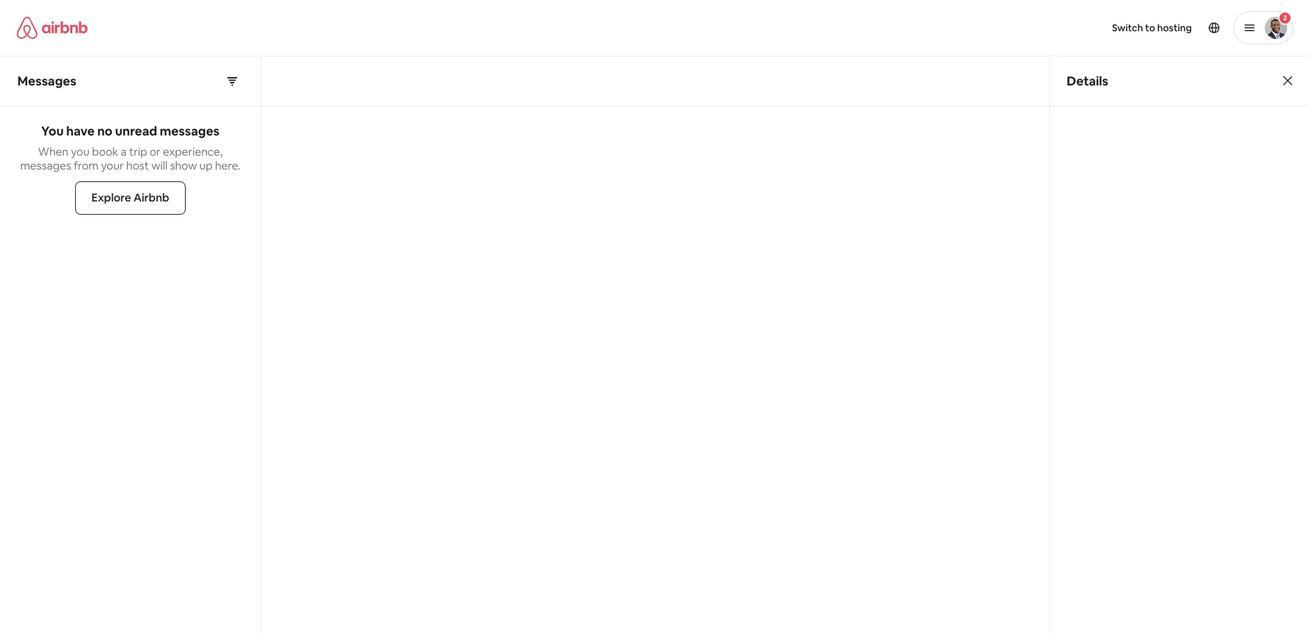 Task type: locate. For each thing, give the bounding box(es) containing it.
0 vertical spatial messages
[[160, 123, 220, 139]]

messages down you
[[20, 159, 71, 173]]

2 button
[[1234, 11, 1294, 45]]

host
[[126, 159, 149, 173]]

explore airbnb link
[[75, 182, 186, 215]]

when
[[38, 145, 68, 159]]

show
[[170, 159, 197, 173]]

or
[[150, 145, 161, 159]]

messages up experience,
[[160, 123, 220, 139]]

profile element
[[672, 0, 1294, 56]]

book
[[92, 145, 118, 159]]

up
[[199, 159, 213, 173]]

switch
[[1112, 22, 1143, 34]]

filter conversations. current filter: all conversations image
[[227, 75, 238, 87]]

messaging page main contents element
[[0, 56, 1310, 634]]

messages
[[160, 123, 220, 139], [20, 159, 71, 173]]

will
[[151, 159, 168, 173]]

hosting
[[1158, 22, 1192, 34]]

no
[[97, 123, 113, 139]]

details
[[1067, 73, 1109, 89]]

experience,
[[163, 145, 223, 159]]

to
[[1146, 22, 1156, 34]]

unread
[[115, 123, 157, 139]]

switch to hosting link
[[1104, 13, 1201, 42]]

you
[[41, 123, 64, 139]]

messages
[[17, 73, 76, 89]]

2
[[1283, 13, 1287, 22]]

from
[[74, 159, 99, 173]]

explore
[[92, 191, 131, 205]]

1 vertical spatial messages
[[20, 159, 71, 173]]

1 horizontal spatial messages
[[160, 123, 220, 139]]



Task type: vqa. For each thing, say whether or not it's contained in the screenshot.
book
yes



Task type: describe. For each thing, give the bounding box(es) containing it.
explore airbnb
[[92, 191, 169, 205]]

switch to hosting
[[1112, 22, 1192, 34]]

your
[[101, 159, 124, 173]]

have
[[66, 123, 95, 139]]

trip
[[129, 145, 147, 159]]

you
[[71, 145, 90, 159]]

a
[[121, 145, 127, 159]]

you have no unread messages when you book a trip or experience, messages from your host will show up here.
[[20, 123, 241, 173]]

0 horizontal spatial messages
[[20, 159, 71, 173]]

here.
[[215, 159, 241, 173]]

airbnb
[[134, 191, 169, 205]]



